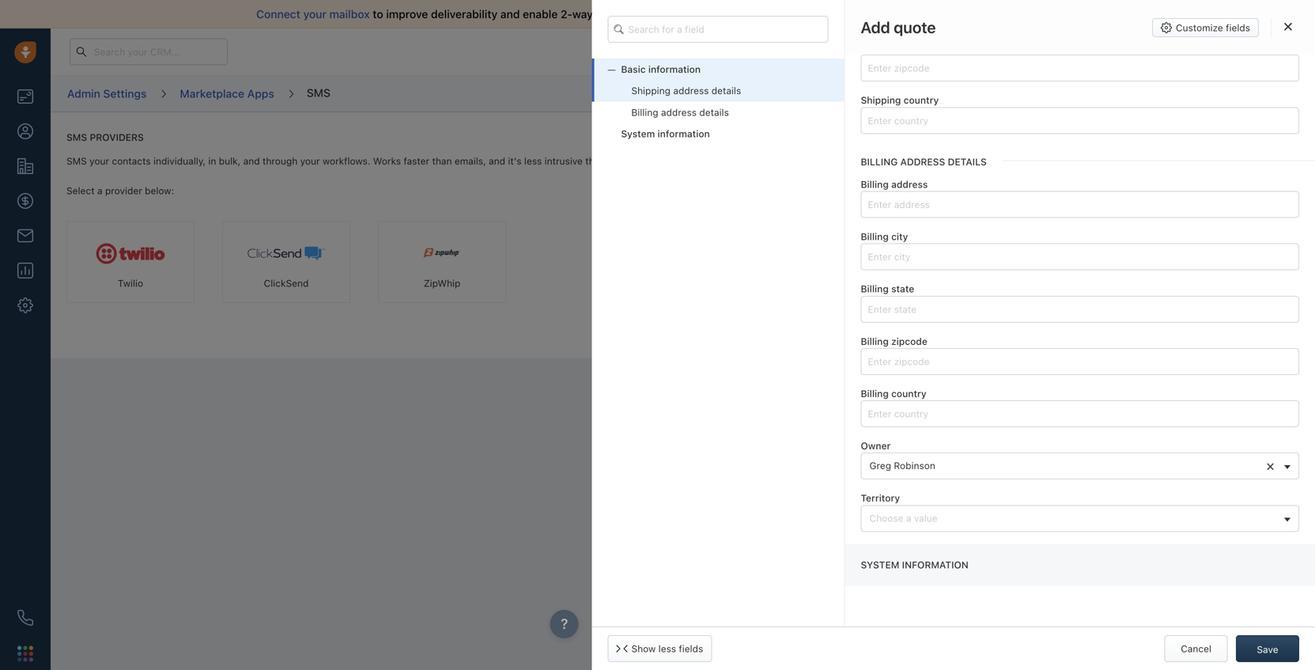Task type: locate. For each thing, give the bounding box(es) containing it.
1 vertical spatial a
[[907, 513, 912, 524]]

show
[[632, 643, 656, 654]]

1 horizontal spatial shipping
[[861, 95, 902, 106]]

1 vertical spatial less
[[659, 643, 677, 654]]

2 how from the top
[[1016, 190, 1036, 201]]

sms for sms your contacts individually, in bulk, and through your workflows. works faster than emails, and it's less intrusive than phone calls
[[66, 156, 87, 167]]

how for how to configure different sales activities in freshsales
[[1016, 190, 1036, 201]]

how to configure different sales activities in freshsales link
[[1016, 190, 1263, 201]]

sync
[[596, 8, 621, 21]]

none search field inside the "add quote" dialog
[[608, 16, 829, 43]]

0 vertical spatial fields
[[1227, 22, 1251, 33]]

billing for billing country text box
[[861, 388, 889, 399]]

2 than from the left
[[586, 156, 606, 167]]

shipping
[[632, 85, 671, 96], [861, 95, 902, 106]]

connect your mailbox link
[[256, 8, 373, 21]]

billing address details down shipping address details
[[632, 107, 729, 118]]

system down choose
[[861, 559, 900, 570]]

integration
[[1104, 150, 1152, 161]]

information down billing address details link
[[658, 128, 710, 139]]

activities
[[1162, 190, 1202, 201]]

a left value
[[907, 513, 912, 524]]

robinson
[[894, 460, 936, 471]]

phone element
[[9, 602, 41, 634]]

less
[[525, 156, 542, 167], [659, 643, 677, 654]]

data
[[855, 8, 879, 21]]

address up billing address
[[901, 156, 946, 167]]

sales
[[826, 8, 852, 21], [1136, 190, 1159, 201]]

close image
[[1285, 22, 1293, 31]]

fields right show
[[679, 643, 704, 654]]

0 horizontal spatial less
[[525, 156, 542, 167]]

0 horizontal spatial billing address details
[[632, 107, 729, 118]]

shipping down your
[[861, 95, 902, 106]]

billing address details
[[632, 107, 729, 118], [861, 156, 987, 167]]

fields
[[1227, 22, 1251, 33], [679, 643, 704, 654]]

value
[[915, 513, 938, 524]]

a right "select"
[[97, 185, 103, 196]]

freshsales for how to configure different sales activities in freshsales
[[1215, 190, 1263, 201]]

2-
[[561, 8, 573, 21]]

1 horizontal spatial fields
[[1227, 22, 1251, 33]]

basic information button
[[608, 64, 701, 75]]

0 vertical spatial country
[[904, 95, 939, 106]]

0 vertical spatial system information
[[621, 128, 710, 139]]

select a provider below:
[[66, 185, 174, 196]]

from
[[1017, 8, 1042, 21]]

how down need on the top right of the page
[[1016, 150, 1036, 161]]

a
[[97, 185, 103, 196], [907, 513, 912, 524]]

1 vertical spatial billing address details
[[861, 156, 987, 167]]

1 vertical spatial freshsales
[[1215, 190, 1263, 201]]

connect your mailbox to improve deliverability and enable 2-way sync of email conversations. import all your sales data so you don't have to start from scratch.
[[256, 8, 1087, 21]]

0 vertical spatial a
[[97, 185, 103, 196]]

apps
[[247, 87, 274, 100]]

information
[[649, 64, 701, 75], [658, 128, 710, 139], [903, 559, 969, 570]]

your left mailbox
[[303, 8, 327, 21]]

system up calls
[[621, 128, 655, 139]]

1 how from the top
[[1016, 150, 1036, 161]]

information down value
[[903, 559, 969, 570]]

choose a value button
[[861, 505, 1300, 532]]

these
[[1201, 129, 1226, 140]]

freshsales for how to set up sms integration in freshsales
[[1165, 150, 1213, 161]]

system information down value
[[861, 559, 969, 570]]

less right it's
[[525, 156, 542, 167]]

1 vertical spatial system
[[861, 559, 900, 570]]

your up integration
[[1118, 129, 1138, 140]]

0 horizontal spatial than
[[432, 156, 452, 167]]

a inside choose a value button
[[907, 513, 912, 524]]

system information link
[[592, 123, 845, 144]]

sales right different
[[1136, 190, 1159, 201]]

sms
[[307, 86, 331, 99], [66, 132, 87, 143], [1081, 150, 1101, 161], [66, 156, 87, 167]]

billing for billing state text box
[[861, 283, 889, 294]]

add quote
[[861, 18, 937, 36]]

billing city
[[861, 231, 909, 242]]

through
[[263, 156, 298, 167]]

1 horizontal spatial a
[[907, 513, 912, 524]]

it's
[[508, 156, 522, 167]]

1 horizontal spatial system information
[[861, 559, 969, 570]]

sms providers
[[66, 132, 144, 143]]

billing for the billing address text field
[[861, 179, 889, 190]]

billing up owner
[[861, 388, 889, 399]]

you
[[897, 8, 916, 21]]

in down settings?
[[1155, 150, 1163, 161]]

and left enable
[[501, 8, 520, 21]]

select
[[66, 185, 95, 196]]

system information up calls
[[621, 128, 710, 139]]

shipping country
[[861, 95, 939, 106]]

0 vertical spatial details
[[712, 85, 742, 96]]

1 vertical spatial country
[[892, 388, 927, 399]]

freshsales right activities
[[1215, 190, 1263, 201]]

1 horizontal spatial less
[[659, 643, 677, 654]]

have
[[949, 8, 973, 21]]

address down shipping address details
[[661, 107, 697, 118]]

0 horizontal spatial shipping
[[632, 85, 671, 96]]

zipwhip
[[424, 278, 461, 289]]

sales left data
[[826, 8, 852, 21]]

freshsales down try
[[1165, 150, 1213, 161]]

how
[[1016, 150, 1036, 161], [1016, 190, 1036, 201]]

address
[[674, 85, 709, 96], [661, 107, 697, 118], [901, 156, 946, 167], [892, 179, 928, 190]]

1 than from the left
[[432, 156, 452, 167]]

sms up "select"
[[66, 156, 87, 167]]

1 vertical spatial how
[[1016, 190, 1036, 201]]

country down zipcode
[[892, 388, 927, 399]]

1 vertical spatial sales
[[1136, 190, 1159, 201]]

×
[[1267, 457, 1276, 474]]

information up shipping address details
[[649, 64, 701, 75]]

billing for billing city text box
[[861, 231, 889, 242]]

fields right customize
[[1227, 22, 1251, 33]]

0 vertical spatial how
[[1016, 150, 1036, 161]]

how left configure
[[1016, 190, 1036, 201]]

1 horizontal spatial than
[[586, 156, 606, 167]]

than
[[432, 156, 452, 167], [586, 156, 606, 167]]

0 horizontal spatial sales
[[826, 8, 852, 21]]

than left phone
[[586, 156, 606, 167]]

deliverability
[[431, 8, 498, 21]]

billing left zipcode
[[861, 336, 889, 347]]

0 horizontal spatial system information
[[621, 128, 710, 139]]

system
[[621, 128, 655, 139], [861, 559, 900, 570]]

to
[[373, 8, 384, 21], [976, 8, 987, 21], [1039, 150, 1048, 161], [1039, 190, 1048, 201]]

billing
[[632, 107, 659, 118], [861, 156, 898, 167], [861, 179, 889, 190], [861, 231, 889, 242], [861, 283, 889, 294], [861, 336, 889, 347], [861, 388, 889, 399]]

add
[[861, 18, 891, 36]]

0 horizontal spatial freshsales
[[1165, 150, 1213, 161]]

None search field
[[608, 16, 829, 43]]

shipping down basic information dropdown button
[[632, 85, 671, 96]]

1 vertical spatial system information
[[861, 559, 969, 570]]

emails,
[[455, 156, 486, 167]]

a for select
[[97, 185, 103, 196]]

scratch.
[[1045, 8, 1087, 21]]

how for how to set up sms integration in freshsales
[[1016, 150, 1036, 161]]

sms left "providers"
[[66, 132, 87, 143]]

marketplace apps link
[[179, 81, 275, 106]]

country for shipping country
[[904, 95, 939, 106]]

zipwhip link
[[378, 221, 506, 303]]

0 horizontal spatial system
[[621, 128, 655, 139]]

to right mailbox
[[373, 8, 384, 21]]

1 horizontal spatial freshsales
[[1215, 190, 1263, 201]]

and left it's
[[489, 156, 506, 167]]

1 horizontal spatial billing address details
[[861, 156, 987, 167]]

Billing city text field
[[861, 243, 1300, 270]]

twilio
[[118, 278, 143, 289]]

intrusive
[[545, 156, 583, 167]]

billing address details up billing address
[[861, 156, 987, 167]]

1 horizontal spatial system
[[861, 559, 900, 570]]

Shipping country text field
[[861, 107, 1300, 134]]

zipcode
[[892, 336, 928, 347]]

basic information
[[621, 64, 701, 75]]

billing left 'city'
[[861, 231, 889, 242]]

2 vertical spatial details
[[948, 156, 987, 167]]

billing for billing zipcode text field
[[861, 336, 889, 347]]

calls
[[639, 156, 659, 167]]

sms right up on the right top of the page
[[1081, 150, 1101, 161]]

0 vertical spatial freshsales
[[1165, 150, 1213, 161]]

country down 'trial'
[[904, 95, 939, 106]]

shipping for shipping address details
[[632, 85, 671, 96]]

and right bulk,
[[243, 156, 260, 167]]

billing left state
[[861, 283, 889, 294]]

than right faster
[[432, 156, 452, 167]]

1 vertical spatial details
[[700, 107, 729, 118]]

country
[[904, 95, 939, 106], [892, 388, 927, 399]]

21
[[965, 46, 974, 57]]

2 vertical spatial information
[[903, 559, 969, 570]]

show less fields button
[[608, 635, 712, 662]]

less right show
[[659, 643, 677, 654]]

0 vertical spatial system
[[621, 128, 655, 139]]

billing up billing city
[[861, 179, 889, 190]]

system information
[[621, 128, 710, 139], [861, 559, 969, 570]]

0 horizontal spatial fields
[[679, 643, 704, 654]]

0 horizontal spatial a
[[97, 185, 103, 196]]

billing down basic information dropdown button
[[632, 107, 659, 118]]

how to configure different sales activities in freshsales
[[1016, 190, 1263, 201]]

sms right apps
[[307, 86, 331, 99]]

Enter zipcode text field
[[861, 55, 1300, 82]]

provider
[[105, 185, 142, 196]]



Task type: vqa. For each thing, say whether or not it's contained in the screenshot.
first Click to select
no



Task type: describe. For each thing, give the bounding box(es) containing it.
less inside the show less fields button
[[659, 643, 677, 654]]

shipping for shipping country
[[861, 95, 902, 106]]

show less fields
[[632, 643, 704, 654]]

billing country
[[861, 388, 927, 399]]

your trial ends in 21 days
[[892, 46, 996, 57]]

up
[[1067, 150, 1078, 161]]

start
[[990, 8, 1014, 21]]

billing address
[[861, 179, 928, 190]]

customize fields button
[[1153, 18, 1260, 37]]

improve
[[386, 8, 428, 21]]

a for choose
[[907, 513, 912, 524]]

admin settings
[[67, 87, 147, 100]]

admin
[[67, 87, 100, 100]]

sms for sms
[[307, 86, 331, 99]]

of
[[624, 8, 634, 21]]

explore plans link
[[1017, 42, 1096, 61]]

and for bulk,
[[243, 156, 260, 167]]

Search for a field text field
[[608, 16, 829, 43]]

cancel
[[1182, 643, 1212, 654]]

greg
[[870, 460, 892, 471]]

to left start
[[976, 8, 987, 21]]

city
[[892, 231, 909, 242]]

clicksend link
[[222, 221, 351, 303]]

import
[[747, 8, 782, 21]]

way
[[573, 8, 593, 21]]

1 vertical spatial fields
[[679, 643, 704, 654]]

marketplace apps
[[180, 87, 274, 100]]

plans
[[1063, 46, 1087, 57]]

clicksend
[[264, 278, 309, 289]]

owner
[[861, 440, 891, 452]]

cancel button
[[1165, 635, 1229, 662]]

sms your contacts individually, in bulk, and through your workflows. works faster than emails, and it's less intrusive than phone calls
[[66, 156, 659, 167]]

need help configuring your settings? try these resources:
[[1016, 129, 1275, 140]]

freshworks switcher image
[[17, 646, 33, 662]]

explore plans
[[1026, 46, 1087, 57]]

settings?
[[1140, 129, 1181, 140]]

explore
[[1026, 46, 1060, 57]]

connect
[[256, 8, 301, 21]]

configuring
[[1065, 129, 1115, 140]]

billing up billing address
[[861, 156, 898, 167]]

settings
[[103, 87, 147, 100]]

Billing country text field
[[861, 400, 1300, 427]]

billing zipcode
[[861, 336, 928, 347]]

need
[[1016, 129, 1040, 140]]

to left configure
[[1039, 190, 1048, 201]]

Billing address text field
[[861, 191, 1300, 218]]

country for billing country
[[892, 388, 927, 399]]

don't
[[919, 8, 946, 21]]

marketplace
[[180, 87, 245, 100]]

trial
[[914, 46, 930, 57]]

0 vertical spatial billing address details
[[632, 107, 729, 118]]

0 vertical spatial less
[[525, 156, 542, 167]]

providers
[[90, 132, 144, 143]]

billing state
[[861, 283, 915, 294]]

all
[[785, 8, 796, 21]]

your
[[892, 46, 911, 57]]

shipping address details
[[632, 85, 742, 96]]

in right activities
[[1205, 190, 1213, 201]]

different
[[1096, 190, 1134, 201]]

0 vertical spatial sales
[[826, 8, 852, 21]]

shipping address details link
[[592, 80, 845, 102]]

state
[[892, 283, 915, 294]]

basic
[[621, 64, 646, 75]]

import all your sales data link
[[747, 8, 881, 21]]

contacts
[[112, 156, 151, 167]]

save
[[1258, 644, 1279, 655]]

details for billing address details link
[[700, 107, 729, 118]]

in left bulk,
[[208, 156, 216, 167]]

workflows.
[[323, 156, 371, 167]]

1 vertical spatial information
[[658, 128, 710, 139]]

how to set up sms integration in freshsales link
[[1016, 150, 1213, 161]]

Search your CRM... text field
[[70, 38, 228, 65]]

in left the '21'
[[955, 46, 962, 57]]

your down sms providers
[[90, 156, 109, 167]]

add quote dialog
[[592, 0, 1316, 670]]

configure
[[1050, 190, 1093, 201]]

greg robinson
[[870, 460, 936, 471]]

faster
[[404, 156, 430, 167]]

days
[[977, 46, 996, 57]]

choose a value
[[870, 513, 938, 524]]

enable
[[523, 8, 558, 21]]

conversations.
[[668, 8, 744, 21]]

address down basic information link
[[674, 85, 709, 96]]

customize
[[1177, 22, 1224, 33]]

admin settings link
[[66, 81, 148, 106]]

ends
[[932, 46, 952, 57]]

0 vertical spatial information
[[649, 64, 701, 75]]

customize fields
[[1177, 22, 1251, 33]]

your right all
[[799, 8, 823, 21]]

mailbox
[[330, 8, 370, 21]]

set
[[1050, 150, 1064, 161]]

help
[[1043, 129, 1062, 140]]

individually,
[[154, 156, 206, 167]]

to left set
[[1039, 150, 1048, 161]]

sms for sms providers
[[66, 132, 87, 143]]

resources:
[[1228, 129, 1275, 140]]

billing address details link
[[592, 102, 845, 123]]

below:
[[145, 185, 174, 196]]

basic information link
[[592, 59, 845, 80]]

your right through
[[300, 156, 320, 167]]

Billing zipcode text field
[[861, 348, 1300, 375]]

try
[[1184, 129, 1198, 140]]

works
[[373, 156, 401, 167]]

and for deliverability
[[501, 8, 520, 21]]

Billing state text field
[[861, 296, 1300, 323]]

search image
[[614, 23, 630, 36]]

phone image
[[17, 610, 33, 626]]

twilio link
[[66, 221, 195, 303]]

1 horizontal spatial sales
[[1136, 190, 1159, 201]]

address up 'city'
[[892, 179, 928, 190]]

details for shipping address details link
[[712, 85, 742, 96]]

save button
[[1237, 635, 1300, 662]]



